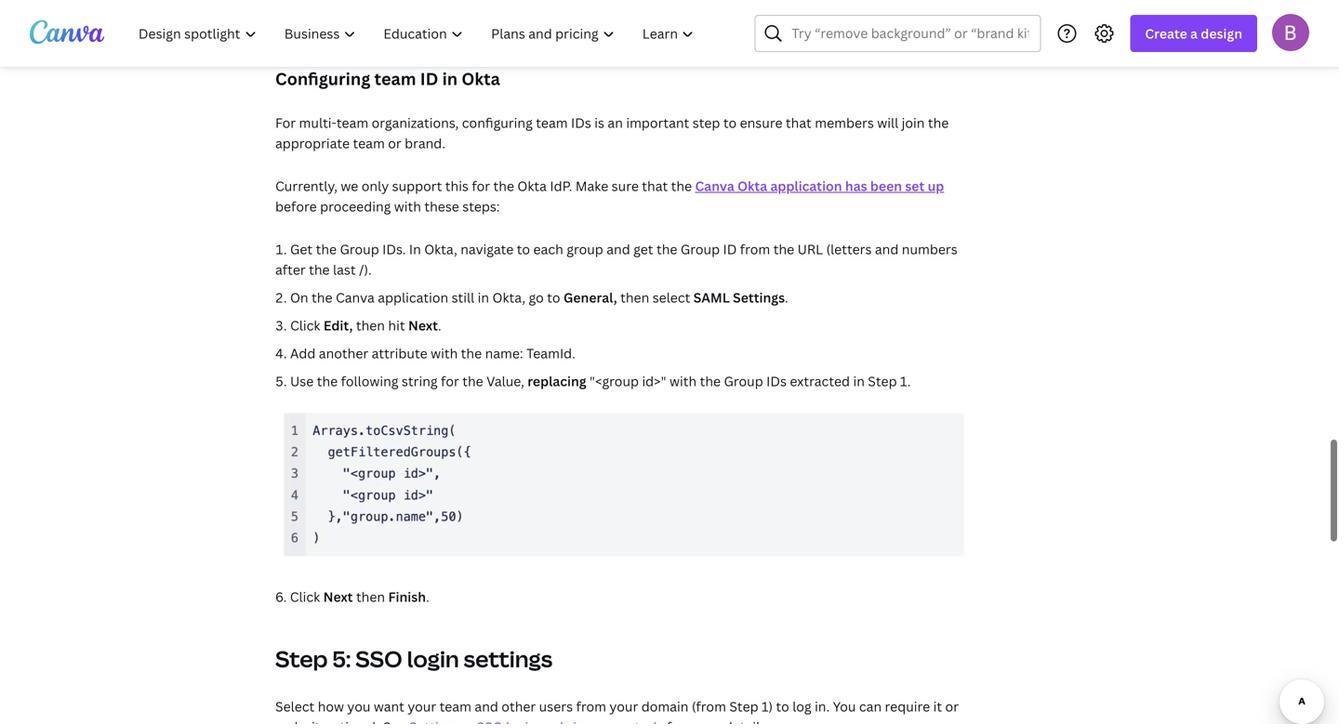 Task type: vqa. For each thing, say whether or not it's contained in the screenshot.
leftmost Video
no



Task type: describe. For each thing, give the bounding box(es) containing it.
a
[[1191, 25, 1198, 42]]

select how you want your team and other users from your domain (from step 1) to log in. you can require it or make it optional. see
[[275, 698, 959, 725]]

0 vertical spatial step
[[868, 373, 897, 390]]

use
[[290, 373, 314, 390]]

proceeding
[[320, 198, 391, 215]]

2 horizontal spatial group
[[724, 373, 763, 390]]

2 horizontal spatial okta
[[738, 177, 768, 195]]

to inside get the group ids. in okta, navigate to each group and get the group id from the url (letters and numbers after the last /).
[[517, 240, 530, 258]]

0 vertical spatial then
[[621, 289, 650, 306]]

2 vertical spatial in
[[853, 373, 865, 390]]

the up steps:
[[493, 177, 514, 195]]

Try "remove background" or "brand kit" search field
[[792, 16, 1029, 51]]

after
[[275, 261, 306, 279]]

string
[[402, 373, 438, 390]]

attribute
[[372, 345, 428, 362]]

to right the go
[[547, 289, 560, 306]]

value,
[[487, 373, 524, 390]]

teamid.
[[527, 345, 576, 362]]

numbers
[[902, 240, 958, 258]]

1.
[[900, 373, 911, 390]]

6.
[[275, 588, 287, 606]]

bob builder image
[[1272, 14, 1310, 51]]

before
[[275, 198, 317, 215]]

1)
[[762, 698, 773, 716]]

and inside select how you want your team and other users from your domain (from step 1) to log in. you can require it or make it optional. see
[[475, 698, 498, 716]]

6. click next then finish .
[[275, 588, 429, 606]]

step 5: sso login settings
[[275, 644, 553, 674]]

the right 'use'
[[317, 373, 338, 390]]

the left value,
[[463, 373, 483, 390]]

log
[[793, 698, 812, 716]]

join
[[902, 114, 925, 132]]

edit,
[[324, 317, 353, 334]]

we
[[341, 177, 358, 195]]

id>"
[[642, 373, 667, 390]]

top level navigation element
[[127, 15, 710, 52]]

replacing
[[528, 373, 587, 390]]

1 vertical spatial with
[[431, 345, 458, 362]]

extracted
[[790, 373, 850, 390]]

1 horizontal spatial group
[[681, 240, 720, 258]]

general,
[[564, 289, 617, 306]]

2 click from the top
[[290, 588, 320, 606]]

0 horizontal spatial next
[[323, 588, 353, 606]]

in.
[[815, 698, 830, 716]]

an
[[608, 114, 623, 132]]

the left last in the left top of the page
[[309, 261, 330, 279]]

set
[[905, 177, 925, 195]]

configuring
[[462, 114, 533, 132]]

select
[[653, 289, 691, 306]]

up
[[928, 177, 944, 195]]

users
[[539, 698, 573, 716]]

ids.
[[382, 240, 406, 258]]

can
[[859, 698, 882, 716]]

0 vertical spatial id
[[420, 67, 438, 90]]

2 horizontal spatial and
[[875, 240, 899, 258]]

the right id>"
[[700, 373, 721, 390]]

canva okta application has been set up link
[[695, 177, 944, 195]]

currently,
[[275, 177, 338, 195]]

id inside get the group ids. in okta, navigate to each group and get the group id from the url (letters and numbers after the last /).
[[723, 240, 737, 258]]

configuring team id in okta
[[275, 67, 500, 90]]

0 horizontal spatial application
[[378, 289, 448, 306]]

team inside select how you want your team and other users from your domain (from step 1) to log in. you can require it or make it optional. see
[[440, 698, 472, 716]]

use the following string for the value, replacing "<group id>" with the group ids extracted in step 1.
[[290, 373, 911, 390]]

sso
[[356, 644, 403, 674]]

want
[[374, 698, 405, 716]]

for multi-team organizations, configuring team ids is an important step to ensure that members will join the appropriate team or brand.
[[275, 114, 949, 152]]

add another attribute with the name: teamid.
[[290, 345, 576, 362]]

appropriate
[[275, 134, 350, 152]]

sure
[[612, 177, 639, 195]]

from inside select how you want your team and other users from your domain (from step 1) to log in. you can require it or make it optional. see
[[576, 698, 606, 716]]

okta, inside get the group ids. in okta, navigate to each group and get the group id from the url (letters and numbers after the last /).
[[424, 240, 457, 258]]

important
[[626, 114, 690, 132]]

0 horizontal spatial canva
[[336, 289, 375, 306]]

make
[[275, 719, 308, 725]]

design
[[1201, 25, 1243, 42]]

. for click edit, then hit next .
[[438, 317, 441, 334]]

name:
[[485, 345, 523, 362]]

or inside select how you want your team and other users from your domain (from step 1) to log in. you can require it or make it optional. see
[[946, 698, 959, 716]]

0 vertical spatial in
[[442, 67, 458, 90]]

0 horizontal spatial okta
[[462, 67, 500, 90]]

for inside currently, we only support this for the okta idp. make sure that the canva okta application has been set up before proceeding with these steps:
[[472, 177, 490, 195]]

canva inside currently, we only support this for the okta idp. make sure that the canva okta application has been set up before proceeding with these steps:
[[695, 177, 735, 195]]

you
[[347, 698, 371, 716]]

create a design button
[[1131, 15, 1258, 52]]

click edit, then hit next .
[[290, 317, 441, 334]]

this
[[445, 177, 469, 195]]

team up appropriate
[[337, 114, 369, 132]]

optional.
[[324, 719, 380, 725]]

the inside "for multi-team organizations, configuring team ids is an important step to ensure that members will join the appropriate team or brand."
[[928, 114, 949, 132]]

navigate
[[461, 240, 514, 258]]

domain
[[642, 698, 689, 716]]

with inside currently, we only support this for the okta idp. make sure that the canva okta application has been set up before proceeding with these steps:
[[394, 198, 421, 215]]



Task type: locate. For each thing, give the bounding box(es) containing it.
0 horizontal spatial in
[[442, 67, 458, 90]]

configuring
[[275, 67, 370, 90]]

group up saml
[[681, 240, 720, 258]]

the
[[928, 114, 949, 132], [493, 177, 514, 195], [671, 177, 692, 195], [316, 240, 337, 258], [657, 240, 678, 258], [774, 240, 795, 258], [309, 261, 330, 279], [312, 289, 333, 306], [461, 345, 482, 362], [317, 373, 338, 390], [463, 373, 483, 390], [700, 373, 721, 390]]

team
[[374, 67, 416, 90], [337, 114, 369, 132], [536, 114, 568, 132], [353, 134, 385, 152], [440, 698, 472, 716]]

settings
[[733, 289, 785, 306]]

1 horizontal spatial and
[[607, 240, 630, 258]]

see
[[383, 719, 406, 725]]

with up string
[[431, 345, 458, 362]]

to right 1)
[[776, 698, 790, 716]]

0 horizontal spatial step
[[275, 644, 328, 674]]

1 vertical spatial step
[[275, 644, 328, 674]]

1 horizontal spatial canva
[[695, 177, 735, 195]]

0 horizontal spatial ids
[[571, 114, 591, 132]]

0 vertical spatial it
[[934, 698, 942, 716]]

the right sure
[[671, 177, 692, 195]]

okta,
[[424, 240, 457, 258], [493, 289, 526, 306]]

ensure
[[740, 114, 783, 132]]

1 horizontal spatial okta
[[518, 177, 547, 195]]

steps:
[[463, 198, 500, 215]]

click
[[290, 317, 320, 334], [290, 588, 320, 606]]

canva down step
[[695, 177, 735, 195]]

1 horizontal spatial your
[[610, 698, 638, 716]]

2 horizontal spatial step
[[868, 373, 897, 390]]

that right ensure
[[786, 114, 812, 132]]

the right get at left
[[657, 240, 678, 258]]

then left hit
[[356, 317, 385, 334]]

0 vertical spatial click
[[290, 317, 320, 334]]

settings
[[464, 644, 553, 674]]

and
[[607, 240, 630, 258], [875, 240, 899, 258], [475, 698, 498, 716]]

it down "how"
[[312, 719, 320, 725]]

support
[[392, 177, 442, 195]]

or inside "for multi-team organizations, configuring team ids is an important step to ensure that members will join the appropriate team or brand."
[[388, 134, 402, 152]]

1 click from the top
[[290, 317, 320, 334]]

step left "5:"
[[275, 644, 328, 674]]

0 vertical spatial okta,
[[424, 240, 457, 258]]

for
[[472, 177, 490, 195], [441, 373, 459, 390]]

0 horizontal spatial with
[[394, 198, 421, 215]]

for
[[275, 114, 296, 132]]

1 vertical spatial okta,
[[493, 289, 526, 306]]

okta down ensure
[[738, 177, 768, 195]]

click up add
[[290, 317, 320, 334]]

login
[[407, 644, 459, 674]]

how
[[318, 698, 344, 716]]

on
[[290, 289, 308, 306]]

ids
[[571, 114, 591, 132], [767, 373, 787, 390]]

then left select
[[621, 289, 650, 306]]

1 vertical spatial .
[[438, 317, 441, 334]]

from inside get the group ids. in okta, navigate to each group and get the group id from the url (letters and numbers after the last /).
[[740, 240, 770, 258]]

1 horizontal spatial or
[[946, 698, 959, 716]]

the right on
[[312, 289, 333, 306]]

id up the 'organizations,'
[[420, 67, 438, 90]]

it right the require
[[934, 698, 942, 716]]

brand.
[[405, 134, 446, 152]]

team up the 'organizations,'
[[374, 67, 416, 90]]

step left the 1.
[[868, 373, 897, 390]]

okta left idp.
[[518, 177, 547, 195]]

1 horizontal spatial in
[[478, 289, 489, 306]]

will
[[877, 114, 899, 132]]

0 vertical spatial for
[[472, 177, 490, 195]]

from right 'users'
[[576, 698, 606, 716]]

okta up configuring
[[462, 67, 500, 90]]

1 vertical spatial next
[[323, 588, 353, 606]]

following
[[341, 373, 399, 390]]

that right sure
[[642, 177, 668, 195]]

has
[[845, 177, 867, 195]]

team down login
[[440, 698, 472, 716]]

group up /).
[[340, 240, 379, 258]]

0 horizontal spatial that
[[642, 177, 668, 195]]

with down support
[[394, 198, 421, 215]]

0 horizontal spatial it
[[312, 719, 320, 725]]

1 horizontal spatial it
[[934, 698, 942, 716]]

0 vertical spatial or
[[388, 134, 402, 152]]

next right 6.
[[323, 588, 353, 606]]

finish
[[388, 588, 426, 606]]

2 your from the left
[[610, 698, 638, 716]]

your right want
[[408, 698, 436, 716]]

0 horizontal spatial and
[[475, 698, 498, 716]]

step inside select how you want your team and other users from your domain (from step 1) to log in. you can require it or make it optional. see
[[730, 698, 759, 716]]

to right step
[[724, 114, 737, 132]]

id up saml
[[723, 240, 737, 258]]

ids left extracted
[[767, 373, 787, 390]]

step
[[868, 373, 897, 390], [275, 644, 328, 674], [730, 698, 759, 716]]

okta, left the go
[[493, 289, 526, 306]]

0 horizontal spatial id
[[420, 67, 438, 90]]

0 vertical spatial that
[[786, 114, 812, 132]]

1 vertical spatial that
[[642, 177, 668, 195]]

.
[[785, 289, 789, 306], [438, 317, 441, 334], [426, 588, 429, 606]]

1 horizontal spatial ids
[[767, 373, 787, 390]]

and left get at left
[[607, 240, 630, 258]]

these
[[424, 198, 459, 215]]

or
[[388, 134, 402, 152], [946, 698, 959, 716]]

canva down /).
[[336, 289, 375, 306]]

1 vertical spatial application
[[378, 289, 448, 306]]

with right id>"
[[670, 373, 697, 390]]

0 vertical spatial next
[[408, 317, 438, 334]]

next right hit
[[408, 317, 438, 334]]

0 horizontal spatial .
[[426, 588, 429, 606]]

your left the domain
[[610, 698, 638, 716]]

1 vertical spatial canva
[[336, 289, 375, 306]]

from
[[740, 240, 770, 258], [576, 698, 606, 716]]

1 horizontal spatial for
[[472, 177, 490, 195]]

members
[[815, 114, 874, 132]]

the right the join
[[928, 114, 949, 132]]

1 your from the left
[[408, 698, 436, 716]]

(letters
[[826, 240, 872, 258]]

step left 1)
[[730, 698, 759, 716]]

0 vertical spatial application
[[771, 177, 842, 195]]

add
[[290, 345, 316, 362]]

"<group
[[590, 373, 639, 390]]

then left finish
[[356, 588, 385, 606]]

group
[[340, 240, 379, 258], [681, 240, 720, 258], [724, 373, 763, 390]]

(from
[[692, 698, 726, 716]]

0 horizontal spatial group
[[340, 240, 379, 258]]

2 horizontal spatial .
[[785, 289, 789, 306]]

1 horizontal spatial .
[[438, 317, 441, 334]]

and right (letters
[[875, 240, 899, 258]]

1 vertical spatial in
[[478, 289, 489, 306]]

select
[[275, 698, 315, 716]]

each
[[533, 240, 564, 258]]

create
[[1145, 25, 1188, 42]]

ids inside "for multi-team organizations, configuring team ids is an important step to ensure that members will join the appropriate team or brand."
[[571, 114, 591, 132]]

okta, right in
[[424, 240, 457, 258]]

you
[[833, 698, 856, 716]]

step
[[693, 114, 720, 132]]

1 vertical spatial id
[[723, 240, 737, 258]]

to inside select how you want your team and other users from your domain (from step 1) to log in. you can require it or make it optional. see
[[776, 698, 790, 716]]

1 vertical spatial from
[[576, 698, 606, 716]]

. right saml
[[785, 289, 789, 306]]

2 vertical spatial step
[[730, 698, 759, 716]]

get
[[290, 240, 313, 258]]

0 vertical spatial from
[[740, 240, 770, 258]]

0 horizontal spatial from
[[576, 698, 606, 716]]

the left "url"
[[774, 240, 795, 258]]

0 horizontal spatial or
[[388, 134, 402, 152]]

2 vertical spatial with
[[670, 373, 697, 390]]

1 vertical spatial or
[[946, 698, 959, 716]]

it
[[934, 698, 942, 716], [312, 719, 320, 725]]

0 vertical spatial canva
[[695, 177, 735, 195]]

1 horizontal spatial okta,
[[493, 289, 526, 306]]

get
[[634, 240, 653, 258]]

1 vertical spatial then
[[356, 317, 385, 334]]

and left the other
[[475, 698, 498, 716]]

your
[[408, 698, 436, 716], [610, 698, 638, 716]]

group left extracted
[[724, 373, 763, 390]]

1 horizontal spatial step
[[730, 698, 759, 716]]

application inside currently, we only support this for the okta idp. make sure that the canva okta application has been set up before proceeding with these steps:
[[771, 177, 842, 195]]

group
[[567, 240, 603, 258]]

2 vertical spatial then
[[356, 588, 385, 606]]

create a design
[[1145, 25, 1243, 42]]

make
[[576, 177, 609, 195]]

last
[[333, 261, 356, 279]]

on the canva application still in okta, go to general, then select saml settings .
[[290, 289, 789, 306]]

multi-
[[299, 114, 337, 132]]

for right string
[[441, 373, 459, 390]]

okta
[[462, 67, 500, 90], [518, 177, 547, 195], [738, 177, 768, 195]]

other
[[502, 698, 536, 716]]

5:
[[332, 644, 351, 674]]

in right extracted
[[853, 373, 865, 390]]

. up login
[[426, 588, 429, 606]]

1 horizontal spatial from
[[740, 240, 770, 258]]

in right 'still'
[[478, 289, 489, 306]]

1 horizontal spatial with
[[431, 345, 458, 362]]

1 horizontal spatial application
[[771, 177, 842, 195]]

to left each
[[517, 240, 530, 258]]

click right 6.
[[290, 588, 320, 606]]

the right get
[[316, 240, 337, 258]]

team left is
[[536, 114, 568, 132]]

1 vertical spatial click
[[290, 588, 320, 606]]

go
[[529, 289, 544, 306]]

null image
[[275, 406, 973, 565]]

0 horizontal spatial for
[[441, 373, 459, 390]]

0 horizontal spatial okta,
[[424, 240, 457, 258]]

2 vertical spatial .
[[426, 588, 429, 606]]

0 vertical spatial with
[[394, 198, 421, 215]]

that inside currently, we only support this for the okta idp. make sure that the canva okta application has been set up before proceeding with these steps:
[[642, 177, 668, 195]]

or right the require
[[946, 698, 959, 716]]

0 vertical spatial ids
[[571, 114, 591, 132]]

hit
[[388, 317, 405, 334]]

. up add another attribute with the name: teamid.
[[438, 317, 441, 334]]

in down 'top level navigation' element
[[442, 67, 458, 90]]

0 horizontal spatial your
[[408, 698, 436, 716]]

1 horizontal spatial id
[[723, 240, 737, 258]]

url
[[798, 240, 823, 258]]

the left name:
[[461, 345, 482, 362]]

2 horizontal spatial in
[[853, 373, 865, 390]]

0 vertical spatial .
[[785, 289, 789, 306]]

1 vertical spatial for
[[441, 373, 459, 390]]

or down the 'organizations,'
[[388, 134, 402, 152]]

/).
[[359, 261, 372, 279]]

1 vertical spatial ids
[[767, 373, 787, 390]]

for up steps:
[[472, 177, 490, 195]]

application left the has
[[771, 177, 842, 195]]

ids left is
[[571, 114, 591, 132]]

then
[[621, 289, 650, 306], [356, 317, 385, 334], [356, 588, 385, 606]]

. for 6. click next then finish .
[[426, 588, 429, 606]]

saml
[[694, 289, 730, 306]]

to inside "for multi-team organizations, configuring team ids is an important step to ensure that members will join the appropriate team or brand."
[[724, 114, 737, 132]]

only
[[362, 177, 389, 195]]

that inside "for multi-team organizations, configuring team ids is an important step to ensure that members will join the appropriate team or brand."
[[786, 114, 812, 132]]

1 horizontal spatial that
[[786, 114, 812, 132]]

still
[[452, 289, 475, 306]]

2 horizontal spatial with
[[670, 373, 697, 390]]

another
[[319, 345, 369, 362]]

been
[[871, 177, 902, 195]]

from up settings
[[740, 240, 770, 258]]

in
[[409, 240, 421, 258]]

get the group ids. in okta, navigate to each group and get the group id from the url (letters and numbers after the last /).
[[275, 240, 958, 279]]

currently, we only support this for the okta idp. make sure that the canva okta application has been set up before proceeding with these steps:
[[275, 177, 944, 215]]

1 vertical spatial it
[[312, 719, 320, 725]]

is
[[595, 114, 605, 132]]

application up hit
[[378, 289, 448, 306]]

team up only
[[353, 134, 385, 152]]

1 horizontal spatial next
[[408, 317, 438, 334]]



